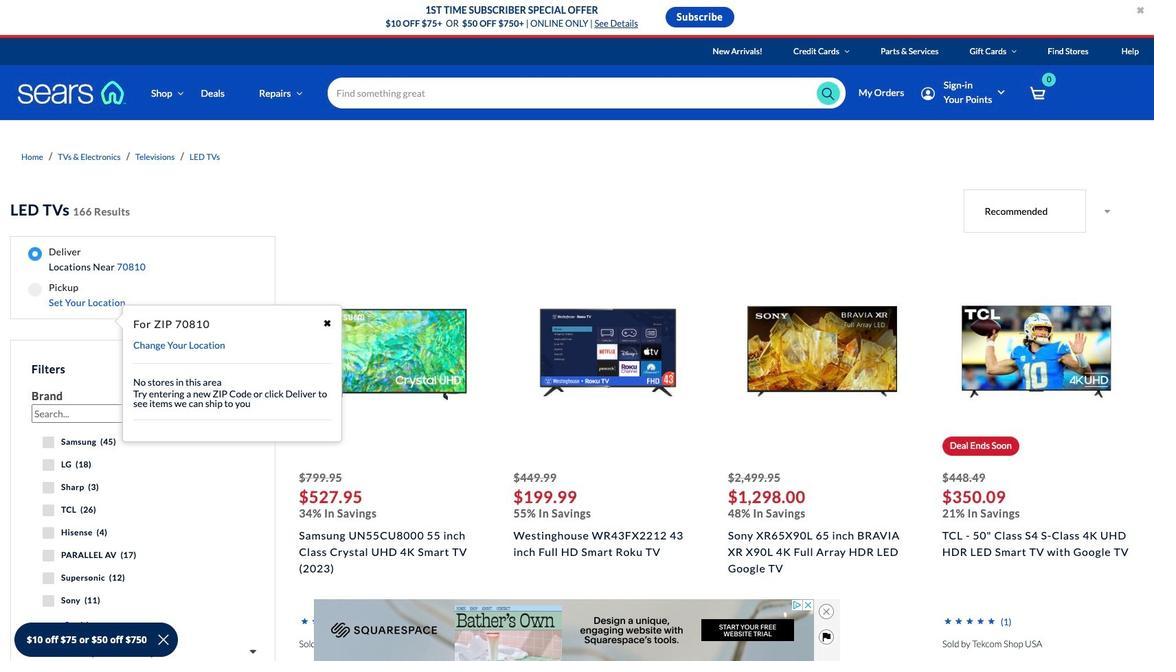 Task type: vqa. For each thing, say whether or not it's contained in the screenshot.
Samsung UN55DU8000 55 inch Class DU8000 Series Crystal LED 4K UHD Smart Tizen TV image
no



Task type: describe. For each thing, give the bounding box(es) containing it.
sony xr65x90l 65 inch bravia xr x90l 4k full array hdr led google tv image
[[748, 277, 897, 427]]

advertisement element
[[314, 600, 815, 662]]

1 angle down image from the left
[[178, 88, 184, 98]]

2 angle down image from the left
[[297, 88, 303, 98]]

samsung un55cu8000 55 inch class crystal uhd 4k smart tv (2023) image
[[318, 277, 468, 427]]

2 angle down image from the left
[[1012, 47, 1018, 56]]

tcl - 50" class s4 s-class 4k uhd hdr led smart tv with google tv image
[[962, 277, 1112, 427]]

1 angle down image from the left
[[845, 47, 850, 56]]

view cart image
[[1031, 86, 1046, 101]]



Task type: locate. For each thing, give the bounding box(es) containing it.
banner
[[0, 38, 1155, 140]]

settings image
[[922, 87, 935, 100]]

main content
[[0, 120, 1155, 662]]

angle down image
[[845, 47, 850, 56], [1012, 47, 1018, 56]]

None checkbox
[[43, 437, 54, 449], [43, 483, 54, 494], [43, 505, 54, 517], [43, 528, 54, 540], [43, 596, 54, 608], [43, 437, 54, 449], [43, 483, 54, 494], [43, 505, 54, 517], [43, 528, 54, 540], [43, 596, 54, 608]]

westinghouse wr43fx2212 43 inch full hd smart roku tv image
[[533, 277, 683, 427]]

None checkbox
[[43, 460, 54, 472], [43, 551, 54, 562], [43, 573, 54, 585], [43, 460, 54, 472], [43, 551, 54, 562], [43, 573, 54, 585]]

Search text field
[[328, 78, 846, 109]]

Search... text field
[[32, 405, 176, 423]]

1 horizontal spatial angle down image
[[1012, 47, 1018, 56]]

home image
[[17, 80, 127, 105]]

1 horizontal spatial angle down image
[[297, 88, 303, 98]]

0 horizontal spatial angle down image
[[845, 47, 850, 56]]

angle down image
[[178, 88, 184, 98], [297, 88, 303, 98]]

0 horizontal spatial angle down image
[[178, 88, 184, 98]]



